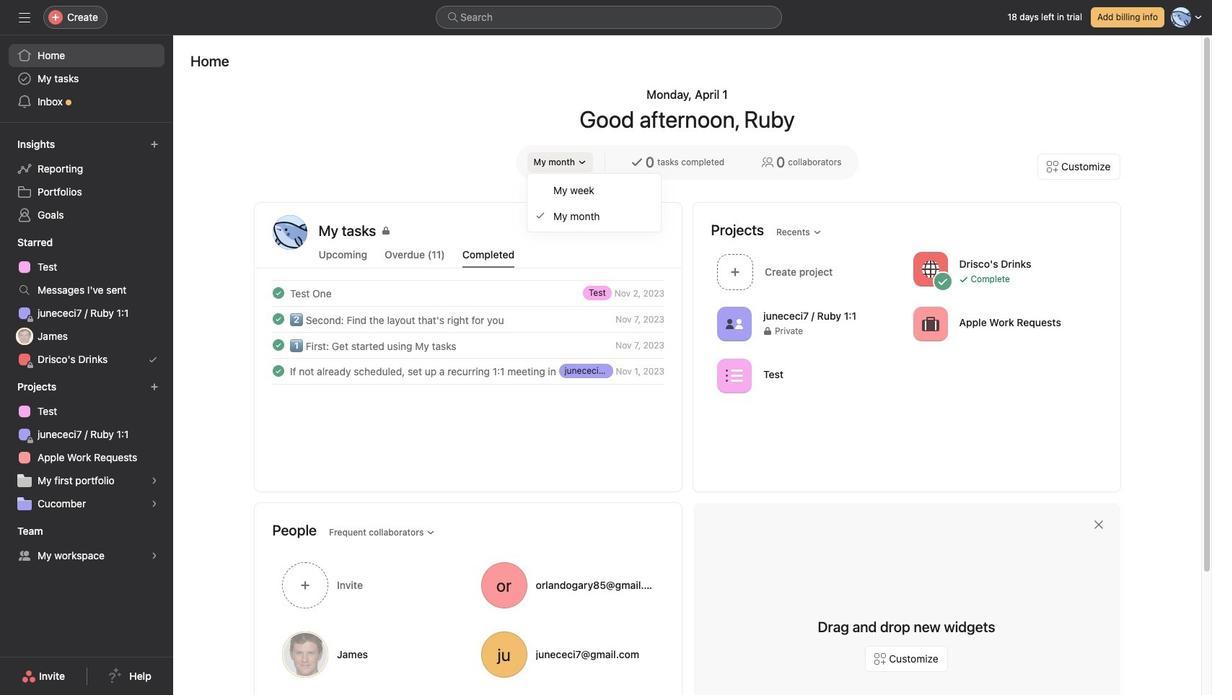 Task type: vqa. For each thing, say whether or not it's contained in the screenshot.
2nd list item from the bottom of the page
yes



Task type: locate. For each thing, give the bounding box(es) containing it.
people image
[[726, 315, 743, 332]]

global element
[[0, 35, 173, 122]]

1 completed image from the top
[[270, 336, 287, 354]]

4 list item from the top
[[255, 358, 682, 384]]

2 completed image from the top
[[270, 310, 287, 328]]

Completed checkbox
[[270, 284, 287, 302], [270, 336, 287, 354]]

completed image
[[270, 284, 287, 302], [270, 310, 287, 328]]

0 vertical spatial completed image
[[270, 336, 287, 354]]

2 list item from the top
[[255, 306, 682, 332]]

Completed checkbox
[[270, 310, 287, 328], [270, 362, 287, 380]]

projects element
[[0, 374, 173, 518]]

0 vertical spatial completed checkbox
[[270, 310, 287, 328]]

1 vertical spatial completed checkbox
[[270, 336, 287, 354]]

1 vertical spatial completed checkbox
[[270, 362, 287, 380]]

0 vertical spatial completed checkbox
[[270, 284, 287, 302]]

3 list item from the top
[[255, 332, 682, 358]]

1 completed checkbox from the top
[[270, 284, 287, 302]]

list box
[[436, 6, 783, 29]]

0 vertical spatial completed image
[[270, 284, 287, 302]]

1 vertical spatial completed image
[[270, 310, 287, 328]]

globe image
[[922, 260, 939, 278]]

dismiss image
[[1093, 519, 1105, 531]]

teams element
[[0, 518, 173, 570]]

view profile image
[[273, 215, 307, 250]]

1 vertical spatial completed image
[[270, 362, 287, 380]]

completed image
[[270, 336, 287, 354], [270, 362, 287, 380]]

list item
[[255, 280, 682, 306], [255, 306, 682, 332], [255, 332, 682, 358], [255, 358, 682, 384]]

1 list item from the top
[[255, 280, 682, 306]]



Task type: describe. For each thing, give the bounding box(es) containing it.
see details, cucomber image
[[150, 500, 159, 508]]

1 completed checkbox from the top
[[270, 310, 287, 328]]

briefcase image
[[922, 315, 939, 332]]

new project or portfolio image
[[150, 383, 159, 391]]

1 completed image from the top
[[270, 284, 287, 302]]

see details, my workspace image
[[150, 552, 159, 560]]

2 completed checkbox from the top
[[270, 336, 287, 354]]

starred element
[[0, 230, 173, 374]]

insights element
[[0, 131, 173, 230]]

list image
[[726, 367, 743, 384]]

2 completed image from the top
[[270, 362, 287, 380]]

see details, my first portfolio image
[[150, 477, 159, 485]]

2 completed checkbox from the top
[[270, 362, 287, 380]]

new insights image
[[150, 140, 159, 149]]

hide sidebar image
[[19, 12, 30, 23]]



